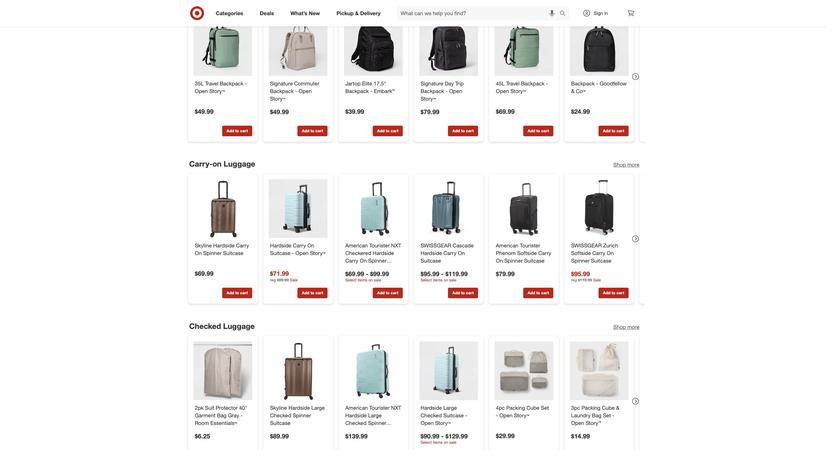 Task type: vqa. For each thing, say whether or not it's contained in the screenshot.


Task type: locate. For each thing, give the bounding box(es) containing it.
1 vertical spatial $79.99
[[496, 270, 515, 278]]

large inside skyline hardside large checked spinner suitcase
[[311, 405, 325, 412]]

american tourister nxt hardside large checked spinner suitcase image
[[344, 342, 403, 401], [344, 342, 403, 401]]

softside up $95.99 reg $119.99 sale
[[571, 250, 591, 257]]

signature left commuter
[[270, 80, 293, 87]]

1 horizontal spatial set
[[603, 413, 611, 419]]

$79.99 down signature day trip backpack - open story™
[[421, 108, 440, 115]]

$49.99 down signature commuter backpack - open story™ at left top
[[270, 108, 289, 115]]

nxt inside american tourister nxt hardside large checked spinner suitcase $139.99
[[391, 405, 401, 412]]

cart for skyline hardside carry on spinner suitcase
[[240, 291, 248, 296]]

bag inside the "3pc packing cube & laundry bag set - open story™️"
[[592, 413, 602, 419]]

add to cart for swissgear cascade hardside carry on suitcase
[[453, 291, 474, 296]]

1 horizontal spatial skyline
[[270, 405, 287, 412]]

add for signature commuter backpack - open story™
[[302, 128, 309, 133]]

select inside $95.99 - $119.99 select items on sale
[[421, 278, 432, 283]]

travel right 45l
[[506, 80, 520, 87]]

$95.99 for reg
[[571, 270, 590, 278]]

tourister for $139.99
[[369, 405, 390, 412]]

1 horizontal spatial signature
[[421, 80, 443, 87]]

cart for american tourister nxt checkered hardside carry on spinner suitcase
[[391, 291, 399, 296]]

3pc packing cube & laundry bag set - open story™️ image
[[570, 342, 629, 401], [570, 342, 629, 401]]

skyline for $69.99
[[195, 243, 212, 249]]

open up $90.99
[[421, 420, 434, 427]]

& inside the backpack - goodfellow & co™
[[571, 88, 575, 94]]

cart for 35l travel backpack - open story™
[[240, 128, 248, 133]]

1 more from the top
[[628, 161, 640, 168]]

select for $95.99 - $119.99
[[421, 278, 432, 283]]

2 nxt from the top
[[391, 405, 401, 412]]

spinner
[[203, 250, 222, 257], [368, 258, 387, 264], [505, 258, 523, 264], [571, 258, 590, 264], [293, 413, 311, 419], [368, 420, 386, 427]]

sale inside $71.99 reg $89.99 sale
[[290, 278, 298, 283]]

open
[[195, 88, 208, 94], [299, 88, 312, 94], [449, 88, 462, 94], [496, 88, 509, 94], [296, 250, 309, 257], [500, 413, 513, 419], [421, 420, 434, 427], [571, 420, 585, 427]]

more for carry-on luggage
[[628, 161, 640, 168]]

bag for $6.25
[[217, 413, 227, 419]]

$69.99 for spinner
[[195, 270, 214, 278]]

open inside 35l travel backpack - open story™
[[195, 88, 208, 94]]

american up phenom
[[496, 243, 519, 249]]

4pc packing cube set - open story™ image
[[495, 342, 554, 401], [495, 342, 554, 401]]

to for american tourister nxt checkered hardside carry on spinner suitcase
[[386, 291, 390, 296]]

signature inside signature day trip backpack - open story™
[[421, 80, 443, 87]]

packing right the 4pc
[[507, 405, 525, 412]]

1 horizontal spatial softside
[[571, 250, 591, 257]]

1 horizontal spatial $49.99
[[270, 108, 289, 115]]

2 travel from the left
[[506, 80, 520, 87]]

cube right the 4pc
[[527, 405, 540, 412]]

backpack inside the backpack - goodfellow & co™
[[571, 80, 595, 87]]

spinner inside skyline hardside carry on spinner suitcase
[[203, 250, 222, 257]]

cart
[[240, 128, 248, 133], [315, 128, 323, 133], [391, 128, 399, 133], [466, 128, 474, 133], [541, 128, 549, 133], [617, 128, 625, 133], [240, 291, 248, 296], [315, 291, 323, 296], [391, 291, 399, 296], [466, 291, 474, 296], [541, 291, 549, 296], [617, 291, 625, 296]]

1 horizontal spatial &
[[571, 88, 575, 94]]

2 more from the top
[[628, 324, 640, 331]]

0 horizontal spatial travel
[[205, 80, 218, 87]]

shop more button
[[614, 161, 640, 169], [614, 324, 640, 331]]

4pc packing cube set - open story™ link
[[496, 405, 552, 420]]

1 packing from the left
[[507, 405, 525, 412]]

$69.99 down checkered
[[345, 270, 364, 278]]

$79.99 down phenom
[[496, 270, 515, 278]]

set left 3pc
[[541, 405, 549, 412]]

suitcase inside skyline hardside carry on spinner suitcase
[[223, 250, 243, 257]]

add for backpack - goodfellow & co™
[[603, 128, 611, 133]]

pickup & delivery
[[337, 10, 381, 16]]

gray
[[228, 413, 239, 419]]

0 horizontal spatial bag
[[217, 413, 227, 419]]

add for 45l travel backpack - open story™
[[528, 128, 535, 133]]

to for signature commuter backpack - open story™
[[311, 128, 314, 133]]

1 horizontal spatial cube
[[602, 405, 615, 412]]

packing inside the "3pc packing cube & laundry bag set - open story™️"
[[582, 405, 601, 412]]

travel right 35l in the left top of the page
[[205, 80, 218, 87]]

hardside large checked suitcase - open story™ link
[[421, 405, 477, 428]]

add to cart for hardside carry on suitcase - open story™
[[302, 291, 323, 296]]

2 horizontal spatial large
[[444, 405, 457, 412]]

1 vertical spatial nxt
[[391, 405, 401, 412]]

on
[[307, 243, 314, 249], [195, 250, 202, 257], [458, 250, 465, 257], [607, 250, 614, 257], [360, 258, 367, 264], [496, 258, 503, 264]]

backpack inside signature commuter backpack - open story™
[[270, 88, 294, 94]]

1 horizontal spatial travel
[[506, 80, 520, 87]]

$129.99
[[446, 433, 468, 440]]

1 signature from the left
[[270, 80, 293, 87]]

1 horizontal spatial $79.99
[[496, 270, 515, 278]]

1 horizontal spatial $69.99
[[345, 270, 364, 278]]

skyline inside skyline hardside carry on spinner suitcase
[[195, 243, 212, 249]]

0 vertical spatial skyline
[[195, 243, 212, 249]]

1 horizontal spatial sale
[[594, 278, 601, 283]]

$71.99 reg $89.99 sale
[[270, 270, 298, 283]]

select inside american tourister nxt checkered hardside carry on spinner suitcase $69.99 - $99.99 select items on sale
[[345, 278, 357, 283]]

1 swissgear from the left
[[421, 243, 451, 249]]

sale inside $95.99 reg $119.99 sale
[[594, 278, 601, 283]]

skyline hardside carry on spinner suitcase image
[[193, 180, 252, 238], [193, 180, 252, 238]]

3pc packing cube & laundry bag set - open story™️
[[571, 405, 620, 427]]

reg inside $95.99 reg $119.99 sale
[[571, 278, 577, 283]]

0 vertical spatial $119.99
[[446, 270, 468, 278]]

$89.99 down skyline hardside large checked spinner suitcase
[[270, 433, 289, 440]]

garment
[[195, 413, 216, 419]]

story™ inside signature commuter backpack - open story™
[[270, 95, 286, 102]]

hardside inside skyline hardside large checked spinner suitcase
[[289, 405, 310, 412]]

american up '$139.99'
[[345, 405, 368, 412]]

carry-on luggage
[[189, 159, 255, 168]]

signature for $79.99
[[421, 80, 443, 87]]

0 horizontal spatial large
[[311, 405, 325, 412]]

what's
[[291, 10, 308, 16]]

1 horizontal spatial $95.99
[[571, 270, 590, 278]]

add to cart
[[227, 128, 248, 133], [302, 128, 323, 133], [377, 128, 399, 133], [453, 128, 474, 133], [528, 128, 549, 133], [603, 128, 625, 133], [227, 291, 248, 296], [302, 291, 323, 296], [377, 291, 399, 296], [453, 291, 474, 296], [528, 291, 549, 296], [603, 291, 625, 296]]

$95.99 inside $95.99 reg $119.99 sale
[[571, 270, 590, 278]]

large
[[311, 405, 325, 412], [444, 405, 457, 412], [368, 413, 382, 419]]

0 vertical spatial shop more button
[[614, 161, 640, 169]]

1 shop from the top
[[614, 161, 626, 168]]

checkered
[[345, 250, 371, 257]]

zurich
[[604, 243, 618, 249]]

1 horizontal spatial $119.99
[[578, 278, 592, 283]]

signature day trip backpack - open story™ link
[[421, 80, 477, 103]]

swissgear left zurich in the bottom of the page
[[571, 243, 602, 249]]

open down 45l
[[496, 88, 509, 94]]

2 packing from the left
[[582, 405, 601, 412]]

on inside swissgear zurich softside carry on spinner suitcase
[[607, 250, 614, 257]]

cart for american tourister phenom softside carry on spinner suitcase
[[541, 291, 549, 296]]

cube inside the "3pc packing cube & laundry bag set - open story™️"
[[602, 405, 615, 412]]

0 horizontal spatial signature
[[270, 80, 293, 87]]

0 vertical spatial shop more
[[614, 161, 640, 168]]

add to cart button for american tourister phenom softside carry on spinner suitcase
[[524, 288, 554, 299]]

shop
[[614, 161, 626, 168], [614, 324, 626, 331]]

items down "swissgear cascade hardside carry on suitcase"
[[433, 278, 443, 283]]

open down 35l in the left top of the page
[[195, 88, 208, 94]]

commuter
[[294, 80, 319, 87]]

nxt inside american tourister nxt checkered hardside carry on spinner suitcase $69.99 - $99.99 select items on sale
[[391, 243, 401, 249]]

categories
[[216, 10, 243, 16]]

2 swissgear from the left
[[571, 243, 602, 249]]

4pc
[[496, 405, 505, 412]]

0 horizontal spatial $95.99
[[421, 270, 440, 278]]

tourister inside american tourister nxt checkered hardside carry on spinner suitcase $69.99 - $99.99 select items on sale
[[369, 243, 390, 249]]

0 vertical spatial more
[[628, 161, 640, 168]]

bag
[[217, 413, 227, 419], [592, 413, 602, 419]]

3pc
[[571, 405, 580, 412]]

sale down hardside carry on suitcase - open story™ link
[[290, 278, 298, 283]]

1 shop more from the top
[[614, 161, 640, 168]]

35l travel backpack - open story™ link
[[195, 80, 251, 95]]

1 vertical spatial set
[[603, 413, 611, 419]]

$119.99 for $95.99 - $119.99
[[446, 270, 468, 278]]

travel inside '45l travel backpack - open story™'
[[506, 80, 520, 87]]

add to cart for backpack - goodfellow & co™
[[603, 128, 625, 133]]

- inside the backpack - goodfellow & co™
[[596, 80, 599, 87]]

1 horizontal spatial large
[[368, 413, 382, 419]]

$95.99 down "swissgear cascade hardside carry on suitcase"
[[421, 270, 440, 278]]

cart for signature day trip backpack - open story™
[[466, 128, 474, 133]]

american
[[345, 243, 368, 249], [496, 243, 519, 249], [345, 405, 368, 412]]

$89.99
[[277, 278, 289, 283], [270, 433, 289, 440]]

1 nxt from the top
[[391, 243, 401, 249]]

3pc packing cube & laundry bag set - open story™️ link
[[571, 405, 628, 428]]

$119.99 down swissgear zurich softside carry on spinner suitcase
[[578, 278, 592, 283]]

sale down the 'swissgear zurich softside carry on spinner suitcase' link
[[594, 278, 601, 283]]

signature left day on the right
[[421, 80, 443, 87]]

add to cart button for signature day trip backpack - open story™
[[448, 126, 478, 136]]

skyline hardside large checked spinner suitcase image
[[269, 342, 328, 401], [269, 342, 328, 401]]

$119.99 down swissgear cascade hardside carry on suitcase link
[[446, 270, 468, 278]]

open up $71.99 reg $89.99 sale
[[296, 250, 309, 257]]

add to cart button for 45l travel backpack - open story™
[[524, 126, 554, 136]]

cube inside 4pc packing cube set - open story™
[[527, 405, 540, 412]]

1 horizontal spatial reg
[[571, 278, 577, 283]]

open down commuter
[[299, 88, 312, 94]]

american tourister nxt checkered hardside carry on spinner suitcase image
[[344, 180, 403, 238], [344, 180, 403, 238]]

$95.99 inside $95.99 - $119.99 select items on sale
[[421, 270, 440, 278]]

add to cart button for american tourister nxt checkered hardside carry on spinner suitcase
[[373, 288, 403, 299]]

set
[[541, 405, 549, 412], [603, 413, 611, 419]]

0 horizontal spatial $69.99
[[195, 270, 214, 278]]

What can we help you find? suggestions appear below search field
[[397, 6, 562, 20]]

$79.99
[[421, 108, 440, 115], [496, 270, 515, 278]]

0 horizontal spatial set
[[541, 405, 549, 412]]

2 shop more button from the top
[[614, 324, 640, 331]]

1 vertical spatial luggage
[[223, 322, 255, 331]]

add to cart for swissgear zurich softside carry on spinner suitcase
[[603, 291, 625, 296]]

swissgear left the cascade
[[421, 243, 451, 249]]

1 vertical spatial &
[[571, 88, 575, 94]]

hardside
[[213, 243, 235, 249], [270, 243, 291, 249], [373, 250, 394, 257], [421, 250, 442, 257], [289, 405, 310, 412], [421, 405, 442, 412], [345, 413, 367, 419]]

cube for $14.99
[[602, 405, 615, 412]]

backpack - goodfellow & co™ image
[[570, 17, 629, 76], [570, 17, 629, 76]]

skyline for $89.99
[[270, 405, 287, 412]]

add to cart for 45l travel backpack - open story™
[[528, 128, 549, 133]]

swissgear zurich softside carry on spinner suitcase image
[[570, 180, 629, 238], [570, 180, 629, 238]]

reg inside $71.99 reg $89.99 sale
[[270, 278, 276, 283]]

more
[[628, 161, 640, 168], [628, 324, 640, 331]]

items inside $95.99 - $119.99 select items on sale
[[433, 278, 443, 283]]

$69.99 down skyline hardside carry on spinner suitcase
[[195, 270, 214, 278]]

packing up laundry
[[582, 405, 601, 412]]

to for 45l travel backpack - open story™
[[537, 128, 540, 133]]

american tourister phenom softside carry on spinner suitcase image
[[495, 180, 554, 238], [495, 180, 554, 238]]

sale inside $90.99 - $129.99 select items on sale
[[449, 441, 457, 446]]

hardside large checked suitcase - open story™ image
[[419, 342, 478, 401], [419, 342, 478, 401]]

backpack inside '45l travel backpack - open story™'
[[521, 80, 545, 87]]

to for signature day trip backpack - open story™
[[461, 128, 465, 133]]

select inside $90.99 - $129.99 select items on sale
[[421, 441, 432, 446]]

softside right phenom
[[517, 250, 537, 257]]

signature commuter backpack - open story™ image
[[269, 17, 328, 76], [269, 17, 328, 76]]

more for checked luggage
[[628, 324, 640, 331]]

$69.99 inside american tourister nxt checkered hardside carry on spinner suitcase $69.99 - $99.99 select items on sale
[[345, 270, 364, 278]]

story™
[[209, 88, 225, 94], [511, 88, 526, 94], [270, 95, 286, 102], [421, 95, 436, 102], [310, 250, 326, 257], [514, 413, 530, 419], [435, 420, 451, 427]]

select
[[345, 278, 357, 283], [421, 278, 432, 283], [421, 441, 432, 446]]

1 vertical spatial $89.99
[[270, 433, 289, 440]]

open down laundry
[[571, 420, 585, 427]]

travel inside 35l travel backpack - open story™
[[205, 80, 218, 87]]

hardside inside hardside carry on suitcase - open story™
[[270, 243, 291, 249]]

0 horizontal spatial packing
[[507, 405, 525, 412]]

jartop elite 17.5" backpack - embark™ image
[[344, 17, 403, 76], [344, 17, 403, 76]]

skyline hardside carry on spinner suitcase
[[195, 243, 249, 257]]

2 sale from the left
[[594, 278, 601, 283]]

0 horizontal spatial cube
[[527, 405, 540, 412]]

cube right 3pc
[[602, 405, 615, 412]]

0 horizontal spatial $119.99
[[446, 270, 468, 278]]

packing for $14.99
[[582, 405, 601, 412]]

0 horizontal spatial skyline
[[195, 243, 212, 249]]

$6.25
[[195, 433, 210, 440]]

$39.99
[[345, 108, 364, 115]]

large inside american tourister nxt hardside large checked spinner suitcase $139.99
[[368, 413, 382, 419]]

1 bag from the left
[[217, 413, 227, 419]]

add to cart for skyline hardside carry on spinner suitcase
[[227, 291, 248, 296]]

jartop
[[345, 80, 361, 87]]

spinner inside american tourister nxt hardside large checked spinner suitcase $139.99
[[368, 420, 386, 427]]

0 horizontal spatial reg
[[270, 278, 276, 283]]

$95.99
[[421, 270, 440, 278], [571, 270, 590, 278]]

2 $95.99 from the left
[[571, 270, 590, 278]]

1 vertical spatial shop more button
[[614, 324, 640, 331]]

to for hardside carry on suitcase - open story™
[[311, 291, 314, 296]]

$119.99 for $95.99
[[578, 278, 592, 283]]

2 horizontal spatial &
[[617, 405, 620, 412]]

0 horizontal spatial swissgear
[[421, 243, 451, 249]]

2 horizontal spatial $69.99
[[496, 108, 515, 115]]

0 vertical spatial &
[[355, 10, 359, 16]]

packing inside 4pc packing cube set - open story™
[[507, 405, 525, 412]]

swissgear
[[421, 243, 451, 249], [571, 243, 602, 249]]

trip
[[455, 80, 464, 87]]

american up checkered
[[345, 243, 368, 249]]

1 softside from the left
[[517, 250, 537, 257]]

$49.99 down 35l in the left top of the page
[[195, 108, 214, 115]]

cube for $29.99
[[527, 405, 540, 412]]

2 bag from the left
[[592, 413, 602, 419]]

0 horizontal spatial sale
[[290, 278, 298, 283]]

sale down $129.99
[[449, 441, 457, 446]]

items down $90.99
[[433, 441, 443, 446]]

$49.99 for signature commuter backpack - open story™
[[270, 108, 289, 115]]

0 vertical spatial $89.99
[[277, 278, 289, 283]]

add for swissgear zurich softside carry on spinner suitcase
[[603, 291, 611, 296]]

nxt
[[391, 243, 401, 249], [391, 405, 401, 412]]

1 vertical spatial $119.99
[[578, 278, 592, 283]]

sale
[[374, 278, 381, 283], [449, 278, 457, 283], [449, 441, 457, 446]]

open down trip
[[449, 88, 462, 94]]

bag up essentials™
[[217, 413, 227, 419]]

1 horizontal spatial packing
[[582, 405, 601, 412]]

story™️
[[586, 420, 601, 427]]

backpack inside signature day trip backpack - open story™
[[421, 88, 444, 94]]

signature day trip backpack - open story™ image
[[419, 17, 478, 76], [419, 17, 478, 76]]

2 reg from the left
[[571, 278, 577, 283]]

35l travel backpack - open story™ image
[[193, 17, 252, 76], [193, 17, 252, 76]]

2 vertical spatial &
[[617, 405, 620, 412]]

signature
[[270, 80, 293, 87], [421, 80, 443, 87]]

goodfellow
[[600, 80, 627, 87]]

checked luggage
[[189, 322, 255, 331]]

story™ inside 4pc packing cube set - open story™
[[514, 413, 530, 419]]

backpack
[[220, 80, 243, 87], [521, 80, 545, 87], [571, 80, 595, 87], [270, 88, 294, 94], [345, 88, 369, 94], [421, 88, 444, 94]]

1 vertical spatial shop more
[[614, 324, 640, 331]]

0 vertical spatial luggage
[[224, 159, 255, 168]]

cube
[[527, 405, 540, 412], [602, 405, 615, 412]]

$89.99 down $71.99
[[277, 278, 289, 283]]

open inside the "3pc packing cube & laundry bag set - open story™️"
[[571, 420, 585, 427]]

1 vertical spatial skyline
[[270, 405, 287, 412]]

-
[[245, 80, 247, 87], [546, 80, 548, 87], [596, 80, 599, 87], [295, 88, 297, 94], [370, 88, 373, 94], [446, 88, 448, 94], [292, 250, 294, 257], [366, 270, 369, 278], [441, 270, 444, 278], [241, 413, 243, 419], [465, 413, 467, 419], [496, 413, 498, 419], [613, 413, 615, 419], [441, 433, 444, 440]]

1 vertical spatial shop
[[614, 324, 626, 331]]

american tourister nxt checkered hardside carry on spinner suitcase link
[[345, 242, 402, 272]]

co™
[[576, 88, 586, 94]]

checked
[[189, 322, 221, 331], [270, 413, 291, 419], [421, 413, 442, 419], [345, 420, 367, 427]]

1 reg from the left
[[270, 278, 276, 283]]

$49.99
[[195, 108, 214, 115], [270, 108, 289, 115]]

40"
[[239, 405, 247, 412]]

add to cart button for hardside carry on suitcase - open story™
[[298, 288, 328, 299]]

story™ inside signature day trip backpack - open story™
[[421, 95, 436, 102]]

1 travel from the left
[[205, 80, 218, 87]]

hardside inside "swissgear cascade hardside carry on suitcase"
[[421, 250, 442, 257]]

reg for $95.99
[[571, 278, 577, 283]]

sale down $99.99
[[374, 278, 381, 283]]

story™ inside hardside carry on suitcase - open story™
[[310, 250, 326, 257]]

1 sale from the left
[[290, 278, 298, 283]]

packing
[[507, 405, 525, 412], [582, 405, 601, 412]]

travel
[[205, 80, 218, 87], [506, 80, 520, 87]]

items down american tourister nxt checkered hardside carry on spinner suitcase link
[[358, 278, 367, 283]]

set right laundry
[[603, 413, 611, 419]]

swissgear cascade hardside carry on suitcase image
[[419, 180, 478, 238], [419, 180, 478, 238]]

$119.99 inside $95.99 reg $119.99 sale
[[578, 278, 592, 283]]

$49.99 for 35l travel backpack - open story™
[[195, 108, 214, 115]]

1 cube from the left
[[527, 405, 540, 412]]

& for $14.99
[[617, 405, 620, 412]]

items inside $90.99 - $129.99 select items on sale
[[433, 441, 443, 446]]

2 softside from the left
[[571, 250, 591, 257]]

softside
[[517, 250, 537, 257], [571, 250, 591, 257]]

tourister
[[369, 243, 390, 249], [520, 243, 540, 249], [369, 405, 390, 412]]

cart for hardside carry on suitcase - open story™
[[315, 291, 323, 296]]

2pk suit protector 40" garment bag gray - room essentials™ image
[[193, 342, 252, 401], [193, 342, 252, 401]]

sale down swissgear cascade hardside carry on suitcase link
[[449, 278, 457, 283]]

$95.99 down swissgear zurich softside carry on spinner suitcase
[[571, 270, 590, 278]]

add to cart button for 35l travel backpack - open story™
[[222, 126, 252, 136]]

add for 35l travel backpack - open story™
[[227, 128, 234, 133]]

tourister inside american tourister nxt hardside large checked spinner suitcase $139.99
[[369, 405, 390, 412]]

2 signature from the left
[[421, 80, 443, 87]]

1 shop more button from the top
[[614, 161, 640, 169]]

nxt for $139.99
[[391, 405, 401, 412]]

open inside hardside carry on suitcase - open story™
[[296, 250, 309, 257]]

0 vertical spatial shop
[[614, 161, 626, 168]]

0 horizontal spatial softside
[[517, 250, 537, 257]]

swissgear for $95.99 - $119.99
[[421, 243, 451, 249]]

0 horizontal spatial $49.99
[[195, 108, 214, 115]]

45l travel backpack - open story™ image
[[495, 17, 554, 76], [495, 17, 554, 76]]

$99.99
[[370, 270, 389, 278]]

$69.99 down 45l
[[496, 108, 515, 115]]

& inside the "3pc packing cube & laundry bag set - open story™️"
[[617, 405, 620, 412]]

skyline
[[195, 243, 212, 249], [270, 405, 287, 412]]

0 vertical spatial nxt
[[391, 243, 401, 249]]

luggage
[[224, 159, 255, 168], [223, 322, 255, 331]]

swissgear inside "swissgear cascade hardside carry on suitcase"
[[421, 243, 451, 249]]

0 horizontal spatial $79.99
[[421, 108, 440, 115]]

$95.99 reg $119.99 sale
[[571, 270, 601, 283]]

1 $95.99 from the left
[[421, 270, 440, 278]]

to for 35l travel backpack - open story™
[[235, 128, 239, 133]]

add for american tourister nxt checkered hardside carry on spinner suitcase
[[377, 291, 385, 296]]

- inside signature day trip backpack - open story™
[[446, 88, 448, 94]]

shop more button for carry-on luggage
[[614, 161, 640, 169]]

items for $90.99
[[433, 441, 443, 446]]

spinner inside american tourister phenom softside carry on spinner suitcase
[[505, 258, 523, 264]]

carry inside skyline hardside carry on spinner suitcase
[[236, 243, 249, 249]]

2 shop more from the top
[[614, 324, 640, 331]]

hardside carry on suitcase - open story™ image
[[269, 180, 328, 238], [269, 180, 328, 238]]

add to cart for american tourister nxt checkered hardside carry on spinner suitcase
[[377, 291, 399, 296]]

american tourister nxt hardside large checked spinner suitcase $139.99
[[345, 405, 401, 440]]

0 vertical spatial $79.99
[[421, 108, 440, 115]]

1 horizontal spatial bag
[[592, 413, 602, 419]]

1 horizontal spatial swissgear
[[571, 243, 602, 249]]

open down the 4pc
[[500, 413, 513, 419]]

1 vertical spatial more
[[628, 324, 640, 331]]

2 shop from the top
[[614, 324, 626, 331]]

add to cart button for swissgear cascade hardside carry on suitcase
[[448, 288, 478, 299]]

bag up story™️
[[592, 413, 602, 419]]

deals
[[260, 10, 274, 16]]

swissgear inside swissgear zurich softside carry on spinner suitcase
[[571, 243, 602, 249]]

2 cube from the left
[[602, 405, 615, 412]]

0 vertical spatial set
[[541, 405, 549, 412]]

&
[[355, 10, 359, 16], [571, 88, 575, 94], [617, 405, 620, 412]]

hardside inside skyline hardside carry on spinner suitcase
[[213, 243, 235, 249]]



Task type: describe. For each thing, give the bounding box(es) containing it.
on inside skyline hardside carry on spinner suitcase
[[195, 250, 202, 257]]

add to cart for 35l travel backpack - open story™
[[227, 128, 248, 133]]

45l
[[496, 80, 505, 87]]

tourister inside american tourister phenom softside carry on spinner suitcase
[[520, 243, 540, 249]]

signature for $49.99
[[270, 80, 293, 87]]

- inside american tourister nxt checkered hardside carry on spinner suitcase $69.99 - $99.99 select items on sale
[[366, 270, 369, 278]]

on inside hardside carry on suitcase - open story™
[[307, 243, 314, 249]]

- inside $90.99 - $129.99 select items on sale
[[441, 433, 444, 440]]

sale for $90.99
[[449, 441, 457, 446]]

backpack inside 35l travel backpack - open story™
[[220, 80, 243, 87]]

add for skyline hardside carry on spinner suitcase
[[227, 291, 234, 296]]

suitcase inside swissgear zurich softside carry on spinner suitcase
[[591, 258, 612, 264]]

open inside signature commuter backpack - open story™
[[299, 88, 312, 94]]

backpack - goodfellow & co™
[[571, 80, 627, 94]]

add for american tourister phenom softside carry on spinner suitcase
[[528, 291, 535, 296]]

room
[[195, 420, 209, 427]]

delivery
[[360, 10, 381, 16]]

set inside the "3pc packing cube & laundry bag set - open story™️"
[[603, 413, 611, 419]]

skyline hardside carry on spinner suitcase link
[[195, 242, 251, 257]]

cascade
[[453, 243, 474, 249]]

hardside carry on suitcase - open story™
[[270, 243, 326, 257]]

to for swissgear cascade hardside carry on suitcase
[[461, 291, 465, 296]]

$139.99
[[345, 433, 368, 440]]

travel for $49.99
[[205, 80, 218, 87]]

& for $24.99
[[571, 88, 575, 94]]

new
[[309, 10, 320, 16]]

35l
[[195, 80, 204, 87]]

sale for $95.99
[[449, 278, 457, 283]]

large inside hardside large checked suitcase - open story™
[[444, 405, 457, 412]]

swissgear for $95.99
[[571, 243, 602, 249]]

search
[[557, 10, 573, 17]]

suitcase inside "swissgear cascade hardside carry on suitcase"
[[421, 258, 441, 264]]

hardside carry on suitcase - open story™ link
[[270, 242, 326, 257]]

pickup
[[337, 10, 354, 16]]

jartop elite 17.5" backpack - embark™
[[345, 80, 395, 94]]

add to cart button for backpack - goodfellow & co™
[[599, 126, 629, 136]]

elite
[[362, 80, 372, 87]]

american tourister nxt checkered hardside carry on spinner suitcase $69.99 - $99.99 select items on sale
[[345, 243, 401, 283]]

american for $139.99
[[345, 405, 368, 412]]

what's new
[[291, 10, 320, 16]]

suitcase inside skyline hardside large checked spinner suitcase
[[270, 420, 291, 427]]

carry inside american tourister phenom softside carry on spinner suitcase
[[539, 250, 552, 257]]

travel for $69.99
[[506, 80, 520, 87]]

cart for 45l travel backpack - open story™
[[541, 128, 549, 133]]

to for skyline hardside carry on spinner suitcase
[[235, 291, 239, 296]]

add to cart for signature commuter backpack - open story™
[[302, 128, 323, 133]]

signature commuter backpack - open story™
[[270, 80, 319, 102]]

17.5"
[[374, 80, 386, 87]]

add for swissgear cascade hardside carry on suitcase
[[453, 291, 460, 296]]

35l travel backpack - open story™
[[195, 80, 247, 94]]

categories link
[[210, 6, 252, 20]]

swissgear zurich softside carry on spinner suitcase
[[571, 243, 618, 264]]

open inside 4pc packing cube set - open story™
[[500, 413, 513, 419]]

story™ inside hardside large checked suitcase - open story™
[[435, 420, 451, 427]]

on inside $95.99 - $119.99 select items on sale
[[444, 278, 448, 283]]

american tourister phenom softside carry on spinner suitcase
[[496, 243, 552, 264]]

$71.99
[[270, 270, 289, 278]]

$29.99
[[496, 433, 515, 440]]

on inside american tourister nxt checkered hardside carry on spinner suitcase $69.99 - $99.99 select items on sale
[[360, 258, 367, 264]]

softside inside swissgear zurich softside carry on spinner suitcase
[[571, 250, 591, 257]]

shop more button for checked luggage
[[614, 324, 640, 331]]

softside inside american tourister phenom softside carry on spinner suitcase
[[517, 250, 537, 257]]

$79.99 for story™
[[421, 108, 440, 115]]

- inside $95.99 - $119.99 select items on sale
[[441, 270, 444, 278]]

checked inside american tourister nxt hardside large checked spinner suitcase $139.99
[[345, 420, 367, 427]]

checked inside skyline hardside large checked spinner suitcase
[[270, 413, 291, 419]]

carry-
[[189, 159, 212, 168]]

suitcase inside american tourister nxt hardside large checked spinner suitcase $139.99
[[345, 428, 366, 434]]

hardside inside american tourister nxt hardside large checked spinner suitcase $139.99
[[345, 413, 367, 419]]

backpack - goodfellow & co™ link
[[571, 80, 628, 95]]

backpack inside jartop elite 17.5" backpack - embark™
[[345, 88, 369, 94]]

carry inside swissgear zurich softside carry on spinner suitcase
[[593, 250, 606, 257]]

to for jartop elite 17.5" backpack - embark™
[[386, 128, 390, 133]]

suitcase inside american tourister nxt checkered hardside carry on spinner suitcase $69.99 - $99.99 select items on sale
[[345, 265, 366, 272]]

shop for carry-on luggage
[[614, 161, 626, 168]]

$69.99 for open
[[496, 108, 515, 115]]

- inside hardside carry on suitcase - open story™
[[292, 250, 294, 257]]

set inside 4pc packing cube set - open story™
[[541, 405, 549, 412]]

american tourister phenom softside carry on spinner suitcase link
[[496, 242, 552, 265]]

2pk
[[195, 405, 204, 412]]

carry inside hardside carry on suitcase - open story™
[[293, 243, 306, 249]]

bag for $14.99
[[592, 413, 602, 419]]

$90.99
[[421, 433, 440, 440]]

signature commuter backpack - open story™ link
[[270, 80, 326, 103]]

in
[[605, 10, 608, 16]]

suitcase inside american tourister phenom softside carry on spinner suitcase
[[524, 258, 545, 264]]

- inside 4pc packing cube set - open story™
[[496, 413, 498, 419]]

american inside american tourister phenom softside carry on spinner suitcase
[[496, 243, 519, 249]]

shop more for carry-on luggage
[[614, 161, 640, 168]]

carry inside american tourister nxt checkered hardside carry on spinner suitcase $69.99 - $99.99 select items on sale
[[345, 258, 358, 264]]

to for backpack - goodfellow & co™
[[612, 128, 616, 133]]

add to cart for american tourister phenom softside carry on spinner suitcase
[[528, 291, 549, 296]]

on inside american tourister nxt checkered hardside carry on spinner suitcase $69.99 - $99.99 select items on sale
[[369, 278, 373, 283]]

45l travel backpack - open story™ link
[[496, 80, 552, 95]]

sign in
[[594, 10, 608, 16]]

phenom
[[496, 250, 516, 257]]

on inside $90.99 - $129.99 select items on sale
[[444, 441, 448, 446]]

american tourister nxt hardside large checked spinner suitcase link
[[345, 405, 402, 434]]

- inside jartop elite 17.5" backpack - embark™
[[370, 88, 373, 94]]

skyline hardside large checked spinner suitcase
[[270, 405, 325, 427]]

add to cart for jartop elite 17.5" backpack - embark™
[[377, 128, 399, 133]]

add to cart button for swissgear zurich softside carry on spinner suitcase
[[599, 288, 629, 299]]

$89.99 inside $71.99 reg $89.99 sale
[[277, 278, 289, 283]]

- inside 2pk suit protector 40" garment bag gray - room essentials™
[[241, 413, 243, 419]]

add to cart button for skyline hardside carry on spinner suitcase
[[222, 288, 252, 299]]

shop more for checked luggage
[[614, 324, 640, 331]]

on inside american tourister phenom softside carry on spinner suitcase
[[496, 258, 503, 264]]

story™ inside 35l travel backpack - open story™
[[209, 88, 225, 94]]

cart for signature commuter backpack - open story™
[[315, 128, 323, 133]]

0 horizontal spatial &
[[355, 10, 359, 16]]

- inside 35l travel backpack - open story™
[[245, 80, 247, 87]]

add for hardside carry on suitcase - open story™
[[302, 291, 309, 296]]

skyline hardside large checked spinner suitcase link
[[270, 405, 326, 428]]

cart for swissgear cascade hardside carry on suitcase
[[466, 291, 474, 296]]

add to cart for signature day trip backpack - open story™
[[453, 128, 474, 133]]

carry inside "swissgear cascade hardside carry on suitcase"
[[444, 250, 457, 257]]

add for jartop elite 17.5" backpack - embark™
[[377, 128, 385, 133]]

story™ inside '45l travel backpack - open story™'
[[511, 88, 526, 94]]

- inside signature commuter backpack - open story™
[[295, 88, 297, 94]]

2pk suit protector 40" garment bag gray - room essentials™ link
[[195, 405, 251, 428]]

$95.99 for -
[[421, 270, 440, 278]]

$90.99 - $129.99 select items on sale
[[421, 433, 468, 446]]

add to cart button for signature commuter backpack - open story™
[[298, 126, 328, 136]]

what's new link
[[285, 6, 328, 20]]

suitcase inside hardside large checked suitcase - open story™
[[443, 413, 464, 419]]

open inside hardside large checked suitcase - open story™
[[421, 420, 434, 427]]

sale for $71.99
[[290, 278, 298, 283]]

$95.99 - $119.99 select items on sale
[[421, 270, 468, 283]]

spinner inside swissgear zurich softside carry on spinner suitcase
[[571, 258, 590, 264]]

- inside hardside large checked suitcase - open story™
[[465, 413, 467, 419]]

sale for $95.99
[[594, 278, 601, 283]]

shop for checked luggage
[[614, 324, 626, 331]]

select for $90.99 - $129.99
[[421, 441, 432, 446]]

items inside american tourister nxt checkered hardside carry on spinner suitcase $69.99 - $99.99 select items on sale
[[358, 278, 367, 283]]

swissgear zurich softside carry on spinner suitcase link
[[571, 242, 628, 265]]

american for suitcase
[[345, 243, 368, 249]]

jartop elite 17.5" backpack - embark™ link
[[345, 80, 402, 95]]

pickup & delivery link
[[331, 6, 389, 20]]

- inside '45l travel backpack - open story™'
[[546, 80, 548, 87]]

45l travel backpack - open story™
[[496, 80, 548, 94]]

embark™
[[374, 88, 395, 94]]

to for american tourister phenom softside carry on spinner suitcase
[[537, 291, 540, 296]]

spinner inside american tourister nxt checkered hardside carry on spinner suitcase $69.99 - $99.99 select items on sale
[[368, 258, 387, 264]]

suit
[[205, 405, 214, 412]]

deals link
[[254, 6, 282, 20]]

- inside the "3pc packing cube & laundry bag set - open story™️"
[[613, 413, 615, 419]]

$14.99
[[571, 433, 590, 440]]

sign in link
[[577, 6, 619, 20]]

4pc packing cube set - open story™
[[496, 405, 549, 419]]

cart for backpack - goodfellow & co™
[[617, 128, 625, 133]]

hardside large checked suitcase - open story™
[[421, 405, 467, 427]]

items for $95.99
[[433, 278, 443, 283]]

add for signature day trip backpack - open story™
[[453, 128, 460, 133]]

on inside "swissgear cascade hardside carry on suitcase"
[[458, 250, 465, 257]]

add to cart button for jartop elite 17.5" backpack - embark™
[[373, 126, 403, 136]]

2pk suit protector 40" garment bag gray - room essentials™
[[195, 405, 247, 427]]

packing for $29.99
[[507, 405, 525, 412]]

open inside '45l travel backpack - open story™'
[[496, 88, 509, 94]]

essentials™
[[210, 420, 237, 427]]

nxt for suitcase
[[391, 243, 401, 249]]

hardside inside american tourister nxt checkered hardside carry on spinner suitcase $69.99 - $99.99 select items on sale
[[373, 250, 394, 257]]

swissgear cascade hardside carry on suitcase
[[421, 243, 474, 264]]

sale inside american tourister nxt checkered hardside carry on spinner suitcase $69.99 - $99.99 select items on sale
[[374, 278, 381, 283]]

$79.99 for spinner
[[496, 270, 515, 278]]

cart for jartop elite 17.5" backpack - embark™
[[391, 128, 399, 133]]

spinner inside skyline hardside large checked spinner suitcase
[[293, 413, 311, 419]]

protector
[[216, 405, 238, 412]]

to for swissgear zurich softside carry on spinner suitcase
[[612, 291, 616, 296]]

checked inside hardside large checked suitcase - open story™
[[421, 413, 442, 419]]

cart for swissgear zurich softside carry on spinner suitcase
[[617, 291, 625, 296]]

swissgear cascade hardside carry on suitcase link
[[421, 242, 477, 265]]

signature day trip backpack - open story™
[[421, 80, 464, 102]]

$24.99
[[571, 108, 590, 115]]

hardside inside hardside large checked suitcase - open story™
[[421, 405, 442, 412]]

suitcase inside hardside carry on suitcase - open story™
[[270, 250, 291, 257]]

search button
[[557, 6, 573, 22]]

laundry
[[571, 413, 591, 419]]

reg for $71.99
[[270, 278, 276, 283]]

open inside signature day trip backpack - open story™
[[449, 88, 462, 94]]

day
[[445, 80, 454, 87]]

tourister for suitcase
[[369, 243, 390, 249]]

sign
[[594, 10, 604, 16]]



